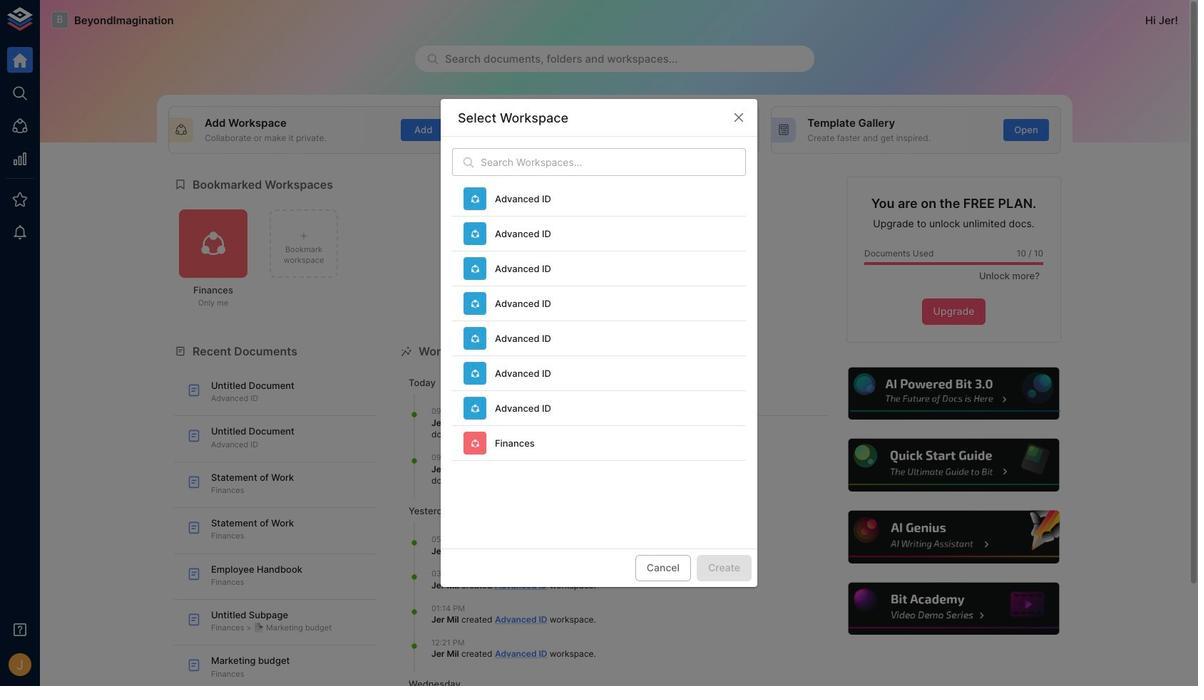 Task type: describe. For each thing, give the bounding box(es) containing it.
2 help image from the top
[[847, 438, 1061, 494]]



Task type: vqa. For each thing, say whether or not it's contained in the screenshot.
the bottommost Bookmark image
no



Task type: locate. For each thing, give the bounding box(es) containing it.
3 help image from the top
[[847, 510, 1061, 566]]

Search Workspaces... text field
[[481, 149, 746, 177]]

4 help image from the top
[[847, 581, 1061, 638]]

1 help image from the top
[[847, 366, 1061, 422]]

dialog
[[441, 99, 758, 588]]

help image
[[847, 366, 1061, 422], [847, 438, 1061, 494], [847, 510, 1061, 566], [847, 581, 1061, 638]]



